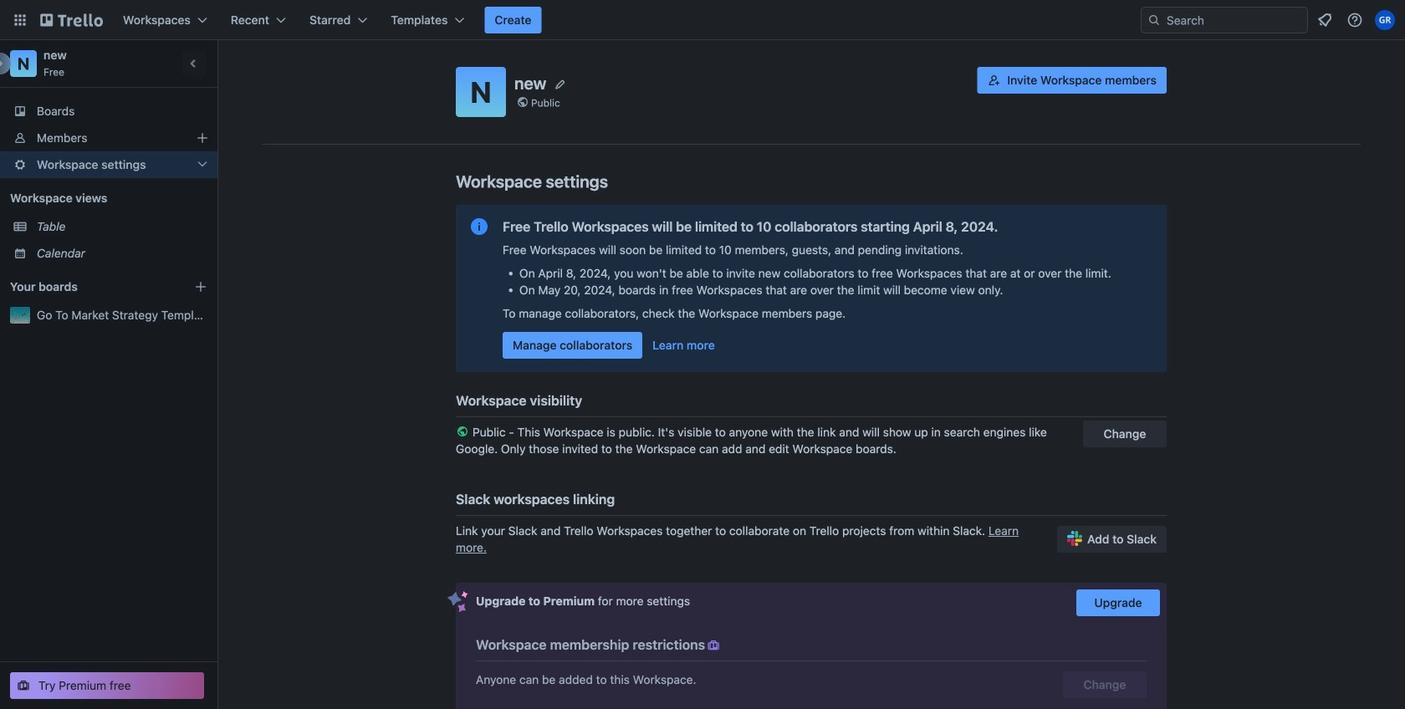 Task type: vqa. For each thing, say whether or not it's contained in the screenshot.
Greg Robinson (gregrobinson96) ICON
yes



Task type: describe. For each thing, give the bounding box(es) containing it.
Search field
[[1141, 7, 1308, 33]]

0 notifications image
[[1315, 10, 1335, 30]]

sparkle image
[[447, 591, 468, 613]]

sm image
[[705, 637, 722, 654]]

your boards with 1 items element
[[10, 277, 169, 297]]



Task type: locate. For each thing, give the bounding box(es) containing it.
primary element
[[0, 0, 1405, 40]]

greg robinson (gregrobinson96) image
[[1375, 10, 1395, 30]]

workspace navigation collapse icon image
[[182, 52, 206, 75]]

open information menu image
[[1347, 12, 1363, 28]]

add board image
[[194, 280, 207, 294]]

back to home image
[[40, 7, 103, 33]]

search image
[[1147, 13, 1161, 27]]



